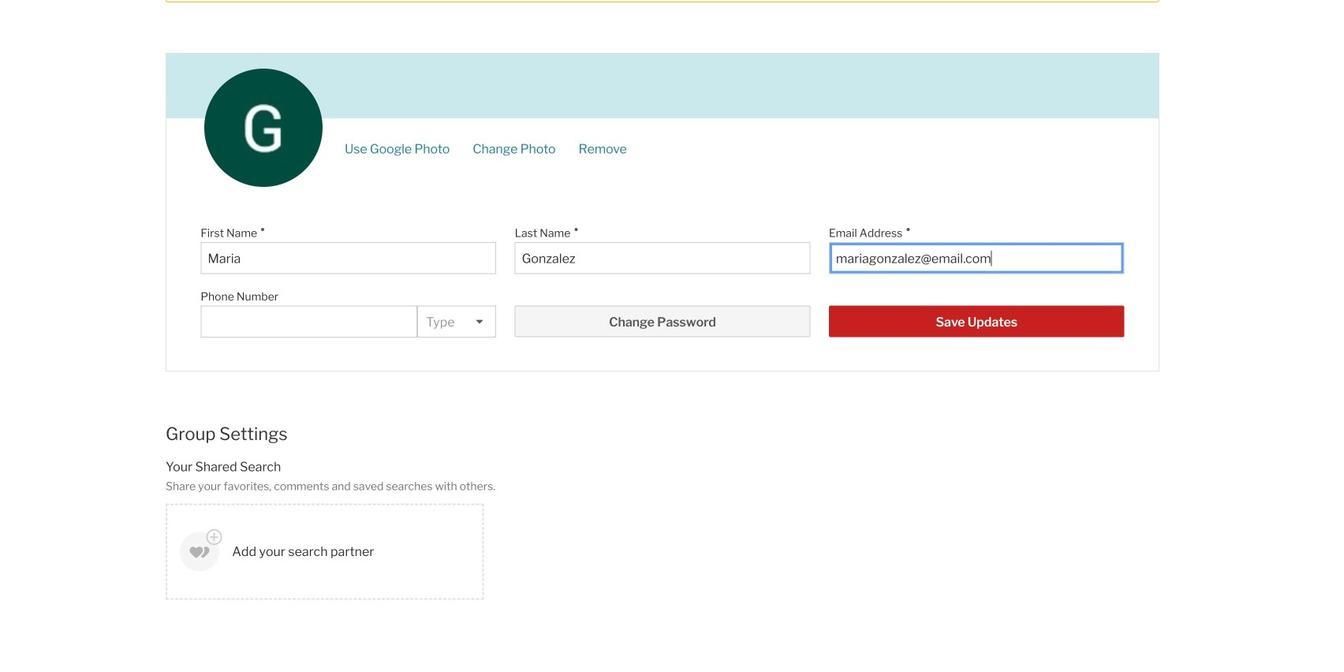 Task type: vqa. For each thing, say whether or not it's contained in the screenshot.
right Center,
no



Task type: describe. For each thing, give the bounding box(es) containing it.
Email Address email field
[[836, 251, 1118, 266]]

First Name text field
[[208, 251, 489, 266]]



Task type: locate. For each thing, give the bounding box(es) containing it.
section
[[166, 0, 1160, 2]]

first name. required field. element
[[201, 218, 489, 242]]

Last Name text field
[[522, 251, 804, 266]]

phone number element
[[201, 282, 410, 306]]

email address. required field. element
[[829, 218, 1117, 242]]

last name. required field. element
[[515, 218, 803, 242]]



